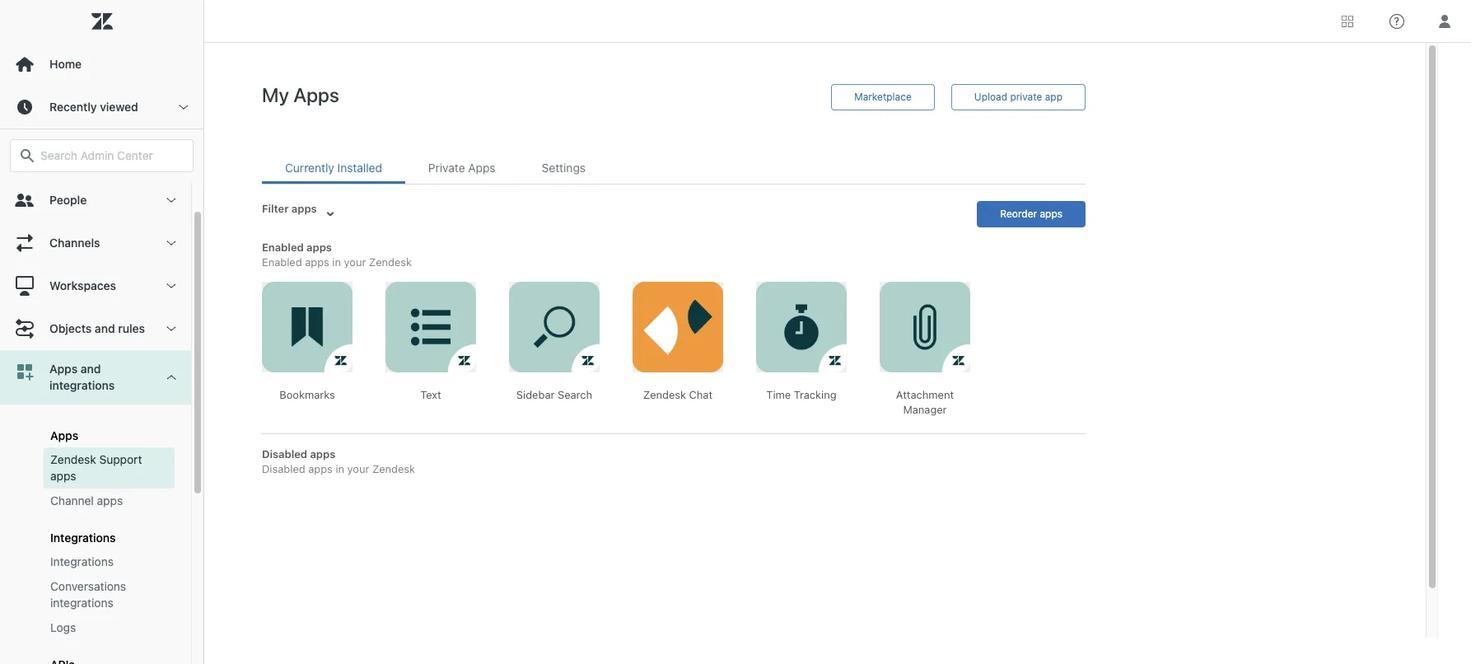 Task type: vqa. For each thing, say whether or not it's contained in the screenshot.
rightmost Sell
no



Task type: locate. For each thing, give the bounding box(es) containing it.
apps up zendesk
[[50, 428, 78, 442]]

integrations up conversations
[[50, 555, 114, 569]]

apps inside zendesk support apps
[[50, 469, 76, 483]]

apps inside group
[[50, 428, 78, 442]]

1 horizontal spatial apps
[[97, 494, 123, 508]]

apps for apps element
[[50, 428, 78, 442]]

None search field
[[2, 139, 202, 172]]

apps down objects
[[49, 362, 78, 376]]

2 integrations element from the top
[[50, 554, 114, 570]]

0 vertical spatial and
[[95, 321, 115, 335]]

1 vertical spatial apps
[[50, 428, 78, 442]]

recently viewed button
[[0, 86, 204, 129]]

0 vertical spatial integrations element
[[50, 531, 116, 545]]

0 vertical spatial apps
[[50, 469, 76, 483]]

1 vertical spatial and
[[81, 362, 101, 376]]

integrations element up integrations link
[[50, 531, 116, 545]]

integrations
[[49, 378, 115, 392], [50, 596, 113, 610]]

tree item inside tree
[[0, 350, 191, 664]]

integrations inside conversations integrations
[[50, 596, 113, 610]]

integrations element inside integrations link
[[50, 554, 114, 570]]

zendesk support apps element
[[50, 452, 168, 484]]

apps down zendesk support apps link
[[97, 494, 123, 508]]

0 vertical spatial integrations
[[49, 378, 115, 392]]

zendesk support apps
[[50, 452, 142, 483]]

apis element
[[50, 658, 75, 664]]

apps inside 'apps and integrations'
[[49, 362, 78, 376]]

rules
[[118, 321, 145, 335]]

1 vertical spatial integrations
[[50, 555, 114, 569]]

tree inside primary element
[[0, 179, 204, 664]]

apps element
[[50, 428, 78, 442]]

viewed
[[100, 100, 138, 114]]

and down 'objects and rules' dropdown button
[[81, 362, 101, 376]]

integrations down conversations
[[50, 596, 113, 610]]

1 vertical spatial apps
[[97, 494, 123, 508]]

tree
[[0, 179, 204, 664]]

apps down zendesk
[[50, 469, 76, 483]]

user menu image
[[1434, 10, 1456, 32]]

integrations
[[50, 531, 116, 545], [50, 555, 114, 569]]

integrations up apps element
[[49, 378, 115, 392]]

integrations for 'integrations' element within integrations link
[[50, 555, 114, 569]]

0 vertical spatial integrations
[[50, 531, 116, 545]]

integrations element
[[50, 531, 116, 545], [50, 554, 114, 570]]

and inside 'apps and integrations'
[[81, 362, 101, 376]]

apps and integrations
[[49, 362, 115, 392]]

tree item
[[0, 350, 191, 664]]

0 vertical spatial apps
[[49, 362, 78, 376]]

integrations inside dropdown button
[[49, 378, 115, 392]]

zendesk products image
[[1342, 15, 1354, 27]]

primary element
[[0, 0, 204, 664]]

tree containing people
[[0, 179, 204, 664]]

objects and rules
[[49, 321, 145, 335]]

1 vertical spatial integrations element
[[50, 554, 114, 570]]

people button
[[0, 179, 191, 222]]

home button
[[0, 43, 204, 86]]

tree item containing apps and integrations
[[0, 350, 191, 664]]

2 integrations from the top
[[50, 555, 114, 569]]

conversations integrations element
[[50, 578, 168, 611]]

integrations up integrations link
[[50, 531, 116, 545]]

apps
[[49, 362, 78, 376], [50, 428, 78, 442]]

and
[[95, 321, 115, 335], [81, 362, 101, 376]]

integrations element up conversations
[[50, 554, 114, 570]]

and left rules
[[95, 321, 115, 335]]

1 vertical spatial integrations
[[50, 596, 113, 610]]

0 horizontal spatial apps
[[50, 469, 76, 483]]

integrations link
[[44, 550, 175, 574]]

apps
[[50, 469, 76, 483], [97, 494, 123, 508]]

1 integrations from the top
[[50, 531, 116, 545]]

and inside dropdown button
[[95, 321, 115, 335]]

apps and integrations button
[[0, 350, 191, 405]]



Task type: describe. For each thing, give the bounding box(es) containing it.
workspaces
[[49, 278, 116, 293]]

apps and integrations group
[[0, 405, 191, 664]]

zendesk
[[50, 452, 96, 466]]

conversations integrations
[[50, 579, 126, 610]]

channel
[[50, 494, 94, 508]]

recently
[[49, 100, 97, 114]]

logs element
[[50, 620, 76, 636]]

logs link
[[44, 615, 175, 640]]

workspaces button
[[0, 264, 191, 307]]

channels button
[[0, 222, 191, 264]]

conversations
[[50, 579, 126, 593]]

objects and rules button
[[0, 307, 191, 350]]

logs
[[50, 620, 76, 634]]

zendesk support apps link
[[44, 447, 175, 489]]

Search Admin Center field
[[40, 148, 183, 163]]

channel apps element
[[50, 493, 123, 509]]

and for apps
[[81, 362, 101, 376]]

integrations for 1st 'integrations' element from the top of the apps and integrations group
[[50, 531, 116, 545]]

people
[[49, 193, 87, 207]]

help image
[[1390, 14, 1405, 28]]

support
[[99, 452, 142, 466]]

apps for apps and integrations
[[49, 362, 78, 376]]

and for objects
[[95, 321, 115, 335]]

conversations integrations link
[[44, 574, 175, 615]]

objects
[[49, 321, 92, 335]]

channel apps link
[[44, 489, 175, 513]]

channel apps
[[50, 494, 123, 508]]

recently viewed
[[49, 100, 138, 114]]

channels
[[49, 236, 100, 250]]

none search field inside primary element
[[2, 139, 202, 172]]

home
[[49, 57, 82, 71]]

1 integrations element from the top
[[50, 531, 116, 545]]



